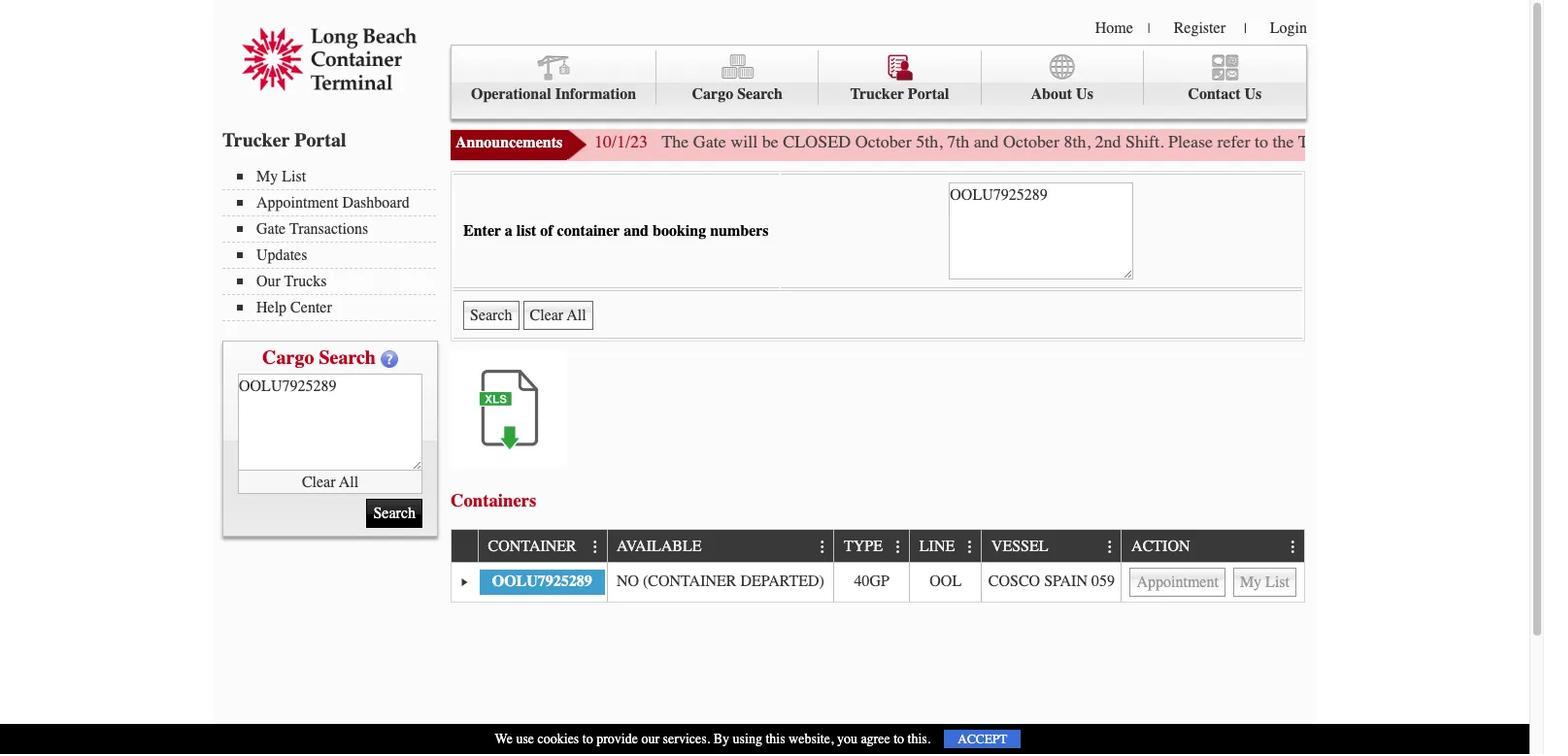 Task type: locate. For each thing, give the bounding box(es) containing it.
trucker portal
[[851, 86, 950, 103], [223, 129, 346, 152]]

1 horizontal spatial trucker portal
[[851, 86, 950, 103]]

2 edit column settings image from the left
[[963, 540, 979, 555]]

0 horizontal spatial |
[[1148, 20, 1151, 37]]

action column header
[[1122, 531, 1305, 563]]

0 vertical spatial search
[[738, 86, 783, 103]]

menu bar containing my list
[[223, 166, 446, 322]]

0 horizontal spatial us
[[1077, 86, 1094, 103]]

numbers
[[710, 223, 769, 240]]

edit column settings image
[[588, 540, 604, 555], [815, 540, 831, 555], [1103, 540, 1119, 555]]

our
[[257, 273, 281, 291]]

vessel link
[[992, 531, 1058, 562]]

october left 5th,
[[856, 131, 912, 153]]

trucker portal up 5th,
[[851, 86, 950, 103]]

1 row from the top
[[452, 531, 1305, 563]]

to left this.
[[894, 732, 905, 748]]

1 horizontal spatial to
[[894, 732, 905, 748]]

1 horizontal spatial edit column settings image
[[815, 540, 831, 555]]

2 horizontal spatial edit column settings image
[[1103, 540, 1119, 555]]

edit column settings image inside vessel 'column header'
[[1103, 540, 1119, 555]]

a
[[505, 223, 513, 240]]

us right contact
[[1245, 86, 1262, 103]]

edit column settings image up 059
[[1103, 540, 1119, 555]]

contact
[[1189, 86, 1241, 103]]

portal inside menu bar
[[908, 86, 950, 103]]

None submit
[[463, 301, 519, 330], [367, 499, 423, 529], [463, 301, 519, 330], [367, 499, 423, 529]]

row
[[452, 531, 1305, 563], [452, 563, 1305, 602]]

cargo up will
[[692, 86, 734, 103]]

0 horizontal spatial search
[[319, 347, 376, 369]]

1 vertical spatial trucker portal
[[223, 129, 346, 152]]

to left provide
[[583, 732, 593, 748]]

| left login link
[[1245, 20, 1247, 37]]

0 horizontal spatial edit column settings image
[[588, 540, 604, 555]]

edit column settings image
[[891, 540, 907, 555], [963, 540, 979, 555], [1286, 540, 1302, 555]]

Enter container numbers and/ or booking numbers.  text field
[[238, 374, 423, 471]]

row up 40gp
[[452, 531, 1305, 563]]

0 horizontal spatial and
[[624, 223, 649, 240]]

10/1/23
[[595, 131, 648, 153]]

2 us from the left
[[1245, 86, 1262, 103]]

edit column settings image for vessel
[[1103, 540, 1119, 555]]

edit column settings image right container link
[[588, 540, 604, 555]]

1 edit column settings image from the left
[[588, 540, 604, 555]]

1 horizontal spatial |
[[1245, 20, 1247, 37]]

us
[[1077, 86, 1094, 103], [1245, 86, 1262, 103]]

trucker up my
[[223, 129, 290, 152]]

search
[[738, 86, 783, 103], [319, 347, 376, 369]]

search up be
[[738, 86, 783, 103]]

edit column settings image inside container column header
[[588, 540, 604, 555]]

center
[[291, 299, 332, 317]]

list
[[282, 168, 306, 186]]

cargo search up will
[[692, 86, 783, 103]]

of
[[540, 223, 553, 240]]

0 vertical spatial cargo
[[692, 86, 734, 103]]

cargo search
[[692, 86, 783, 103], [262, 347, 376, 369]]

0 horizontal spatial cargo search
[[262, 347, 376, 369]]

and left booking
[[624, 223, 649, 240]]

1 horizontal spatial menu bar
[[451, 45, 1308, 120]]

0 vertical spatial portal
[[908, 86, 950, 103]]

menu bar containing operational information
[[451, 45, 1308, 120]]

0 horizontal spatial menu bar
[[223, 166, 446, 322]]

1 horizontal spatial cargo search
[[692, 86, 783, 103]]

our
[[642, 732, 660, 748]]

1 horizontal spatial october
[[1004, 131, 1060, 153]]

closed
[[783, 131, 851, 153]]

portal
[[908, 86, 950, 103], [295, 129, 346, 152]]

contact us link
[[1144, 51, 1307, 105]]

2 edit column settings image from the left
[[815, 540, 831, 555]]

us right about at the right
[[1077, 86, 1094, 103]]

cell
[[1122, 563, 1305, 602]]

2 horizontal spatial edit column settings image
[[1286, 540, 1302, 555]]

my list link
[[237, 168, 436, 186]]

gate right truck
[[1344, 131, 1377, 153]]

1 us from the left
[[1077, 86, 1094, 103]]

my
[[257, 168, 278, 186]]

login
[[1271, 19, 1308, 37]]

october
[[856, 131, 912, 153], [1004, 131, 1060, 153]]

portal up my list "link"
[[295, 129, 346, 152]]

use
[[516, 732, 534, 748]]

edit column settings image for type
[[891, 540, 907, 555]]

row containing container
[[452, 531, 1305, 563]]

gate transactions link
[[237, 221, 436, 238]]

list
[[517, 223, 537, 240]]

we use cookies to provide our services. by using this website, you agree to this.
[[495, 732, 931, 748]]

line link
[[920, 531, 965, 562]]

0 horizontal spatial cargo
[[262, 347, 314, 369]]

tree grid
[[452, 531, 1305, 602]]

gate right 'the'
[[693, 131, 726, 153]]

2nd
[[1096, 131, 1122, 153]]

our trucks link
[[237, 273, 436, 291]]

gate
[[693, 131, 726, 153], [1344, 131, 1377, 153], [257, 221, 286, 238]]

enter a list of container and booking numbers
[[463, 223, 769, 240]]

please
[[1169, 131, 1214, 153]]

cosco
[[989, 573, 1041, 591]]

help
[[257, 299, 287, 317]]

trucker portal up list
[[223, 129, 346, 152]]

contact us
[[1189, 86, 1262, 103]]

cargo search inside menu bar
[[692, 86, 783, 103]]

and right 7th
[[974, 131, 999, 153]]

0 vertical spatial cargo search
[[692, 86, 783, 103]]

3 edit column settings image from the left
[[1286, 540, 1302, 555]]

cargo search down the center in the left of the page
[[262, 347, 376, 369]]

search inside menu bar
[[738, 86, 783, 103]]

appointment
[[257, 194, 339, 212]]

| right home link
[[1148, 20, 1151, 37]]

trucker
[[851, 86, 905, 103], [223, 129, 290, 152]]

tree grid containing container
[[452, 531, 1305, 602]]

available column header
[[607, 531, 834, 563]]

1 horizontal spatial edit column settings image
[[963, 540, 979, 555]]

cargo search link
[[657, 51, 819, 105]]

vessel column header
[[982, 531, 1122, 563]]

edit column settings image inside available column header
[[815, 540, 831, 555]]

cookies
[[538, 732, 579, 748]]

0 vertical spatial trucker
[[851, 86, 905, 103]]

trucker up closed
[[851, 86, 905, 103]]

action link
[[1132, 531, 1200, 562]]

menu bar
[[451, 45, 1308, 120], [223, 166, 446, 322]]

updates
[[257, 247, 307, 264]]

1 vertical spatial and
[[624, 223, 649, 240]]

1 vertical spatial cargo search
[[262, 347, 376, 369]]

departed)
[[741, 573, 825, 591]]

be
[[762, 131, 779, 153]]

gate inside my list appointment dashboard gate transactions updates our trucks help center
[[257, 221, 286, 238]]

this
[[766, 732, 786, 748]]

clear
[[302, 474, 336, 491]]

2 row from the top
[[452, 563, 1305, 602]]

1 vertical spatial menu bar
[[223, 166, 446, 322]]

edit column settings image for container
[[588, 540, 604, 555]]

containers
[[451, 490, 537, 512]]

type link
[[844, 531, 892, 562]]

october left 8th,
[[1004, 131, 1060, 153]]

3 edit column settings image from the left
[[1103, 540, 1119, 555]]

1 vertical spatial portal
[[295, 129, 346, 152]]

us for about us
[[1077, 86, 1094, 103]]

1 horizontal spatial trucker
[[851, 86, 905, 103]]

refer
[[1218, 131, 1251, 153]]

login link
[[1271, 19, 1308, 37]]

edit column settings image inside action column header
[[1286, 540, 1302, 555]]

truck
[[1299, 131, 1340, 153]]

1 horizontal spatial cargo
[[692, 86, 734, 103]]

0 horizontal spatial portal
[[295, 129, 346, 152]]

cargo down help
[[262, 347, 314, 369]]

0 vertical spatial trucker portal
[[851, 86, 950, 103]]

0 horizontal spatial october
[[856, 131, 912, 153]]

portal up 5th,
[[908, 86, 950, 103]]

and
[[974, 131, 999, 153], [624, 223, 649, 240]]

cargo inside menu bar
[[692, 86, 734, 103]]

1 horizontal spatial us
[[1245, 86, 1262, 103]]

row containing oolu7925289
[[452, 563, 1305, 602]]

spain
[[1045, 573, 1088, 591]]

will
[[731, 131, 758, 153]]

1 horizontal spatial portal
[[908, 86, 950, 103]]

edit column settings image left type
[[815, 540, 831, 555]]

10/1/23 the gate will be closed october 5th, 7th and october 8th, 2nd shift. please refer to the truck gate hours web page for furt
[[595, 131, 1545, 153]]

edit column settings image inside type column header
[[891, 540, 907, 555]]

1 edit column settings image from the left
[[891, 540, 907, 555]]

1 | from the left
[[1148, 20, 1151, 37]]

edit column settings image inside the line column header
[[963, 540, 979, 555]]

None button
[[523, 301, 593, 330], [1130, 568, 1226, 597], [1234, 568, 1297, 597], [523, 301, 593, 330], [1130, 568, 1226, 597], [1234, 568, 1297, 597]]

1 horizontal spatial search
[[738, 86, 783, 103]]

0 vertical spatial menu bar
[[451, 45, 1308, 120]]

0 vertical spatial and
[[974, 131, 999, 153]]

1 vertical spatial trucker
[[223, 129, 290, 152]]

1 october from the left
[[856, 131, 912, 153]]

to left the
[[1255, 131, 1269, 153]]

search down help center link
[[319, 347, 376, 369]]

gate up updates
[[257, 221, 286, 238]]

line
[[920, 539, 955, 556]]

cargo
[[692, 86, 734, 103], [262, 347, 314, 369]]

about
[[1031, 86, 1073, 103]]

clear all button
[[238, 471, 423, 495]]

0 horizontal spatial edit column settings image
[[891, 540, 907, 555]]

container
[[488, 539, 577, 556]]

row down type link
[[452, 563, 1305, 602]]

0 horizontal spatial trucker portal
[[223, 129, 346, 152]]

0 horizontal spatial gate
[[257, 221, 286, 238]]

we
[[495, 732, 513, 748]]

2 horizontal spatial to
[[1255, 131, 1269, 153]]



Task type: vqa. For each thing, say whether or not it's contained in the screenshot.
any in 9. CHANGES TO THIS PRIVACY POLICY WE MAY MODIFY, ALTER OR UPDATE THIS PRIVACY POLICY AT ANY TIME, WITHOUT NOTICE, BY UPDATING THIS PAGE. PLEASE CHECK THIS PAGE PERIODICALLY FOR CHANGES SINCE YOUR CONTINUED USE OF THIS WEB SITE FOLLOWING THE POSTING OF CHANGES WILL INDICATE YOUR ACCEPTANCE OF THOSE CHANGES.
no



Task type: describe. For each thing, give the bounding box(es) containing it.
agree
[[861, 732, 891, 748]]

accept
[[958, 733, 1008, 747]]

provide
[[597, 732, 638, 748]]

1 horizontal spatial gate
[[693, 131, 726, 153]]

register link
[[1174, 19, 1226, 37]]

page
[[1462, 131, 1495, 153]]

vessel
[[992, 539, 1049, 556]]

40gp
[[855, 573, 890, 591]]

5th,
[[916, 131, 943, 153]]

type column header
[[834, 531, 910, 563]]

(container
[[643, 573, 737, 591]]

us for contact us
[[1245, 86, 1262, 103]]

all
[[339, 474, 359, 491]]

appointment dashboard link
[[237, 194, 436, 212]]

trucker inside menu bar
[[851, 86, 905, 103]]

1 horizontal spatial and
[[974, 131, 999, 153]]

cosco spain 059 cell
[[982, 563, 1122, 602]]

home
[[1096, 19, 1134, 37]]

cosco spain 059
[[989, 573, 1115, 591]]

059
[[1092, 573, 1115, 591]]

ool cell
[[910, 563, 982, 602]]

clear all
[[302, 474, 359, 491]]

the
[[1273, 131, 1295, 153]]

information
[[555, 86, 637, 103]]

no (container departed) cell
[[607, 563, 834, 602]]

available link
[[617, 531, 711, 562]]

for
[[1500, 131, 1520, 153]]

container link
[[488, 531, 586, 562]]

operational information link
[[452, 51, 657, 105]]

oolu7925289 cell
[[478, 563, 607, 602]]

ool
[[930, 573, 962, 591]]

container column header
[[478, 531, 607, 563]]

booking
[[653, 223, 706, 240]]

no (container departed)
[[617, 573, 825, 591]]

Enter container numbers and/ or booking numbers. Press ESC to reset input box text field
[[950, 183, 1134, 280]]

0 horizontal spatial to
[[583, 732, 593, 748]]

available
[[617, 539, 702, 556]]

action
[[1132, 539, 1191, 556]]

trucker portal inside menu bar
[[851, 86, 950, 103]]

1 vertical spatial search
[[319, 347, 376, 369]]

operational information
[[471, 86, 637, 103]]

trucks
[[284, 273, 327, 291]]

0 horizontal spatial trucker
[[223, 129, 290, 152]]

about us link
[[982, 51, 1144, 105]]

2 horizontal spatial gate
[[1344, 131, 1377, 153]]

hours
[[1382, 131, 1424, 153]]

1 vertical spatial cargo
[[262, 347, 314, 369]]

operational
[[471, 86, 552, 103]]

edit column settings image for action
[[1286, 540, 1302, 555]]

shift.
[[1126, 131, 1165, 153]]

type
[[844, 539, 883, 556]]

line column header
[[910, 531, 982, 563]]

oolu7925289
[[492, 573, 593, 591]]

using
[[733, 732, 763, 748]]

furt
[[1524, 131, 1545, 153]]

40gp cell
[[834, 563, 910, 602]]

you
[[837, 732, 858, 748]]

services.
[[663, 732, 710, 748]]

announcements
[[456, 134, 563, 152]]

trucker portal link
[[819, 51, 982, 105]]

dashboard
[[342, 194, 410, 212]]

8th,
[[1065, 131, 1091, 153]]

edit column settings image for available
[[815, 540, 831, 555]]

help center link
[[237, 299, 436, 317]]

edit column settings image for line
[[963, 540, 979, 555]]

website,
[[789, 732, 834, 748]]

the
[[662, 131, 689, 153]]

web
[[1429, 131, 1458, 153]]

register
[[1174, 19, 1226, 37]]

home link
[[1096, 19, 1134, 37]]

no
[[617, 573, 639, 591]]

enter
[[463, 223, 501, 240]]

by
[[714, 732, 730, 748]]

2 october from the left
[[1004, 131, 1060, 153]]

accept button
[[945, 731, 1022, 749]]

updates link
[[237, 247, 436, 264]]

2 | from the left
[[1245, 20, 1247, 37]]

container
[[557, 223, 620, 240]]

my list appointment dashboard gate transactions updates our trucks help center
[[257, 168, 410, 317]]

about us
[[1031, 86, 1094, 103]]

7th
[[947, 131, 970, 153]]

this.
[[908, 732, 931, 748]]



